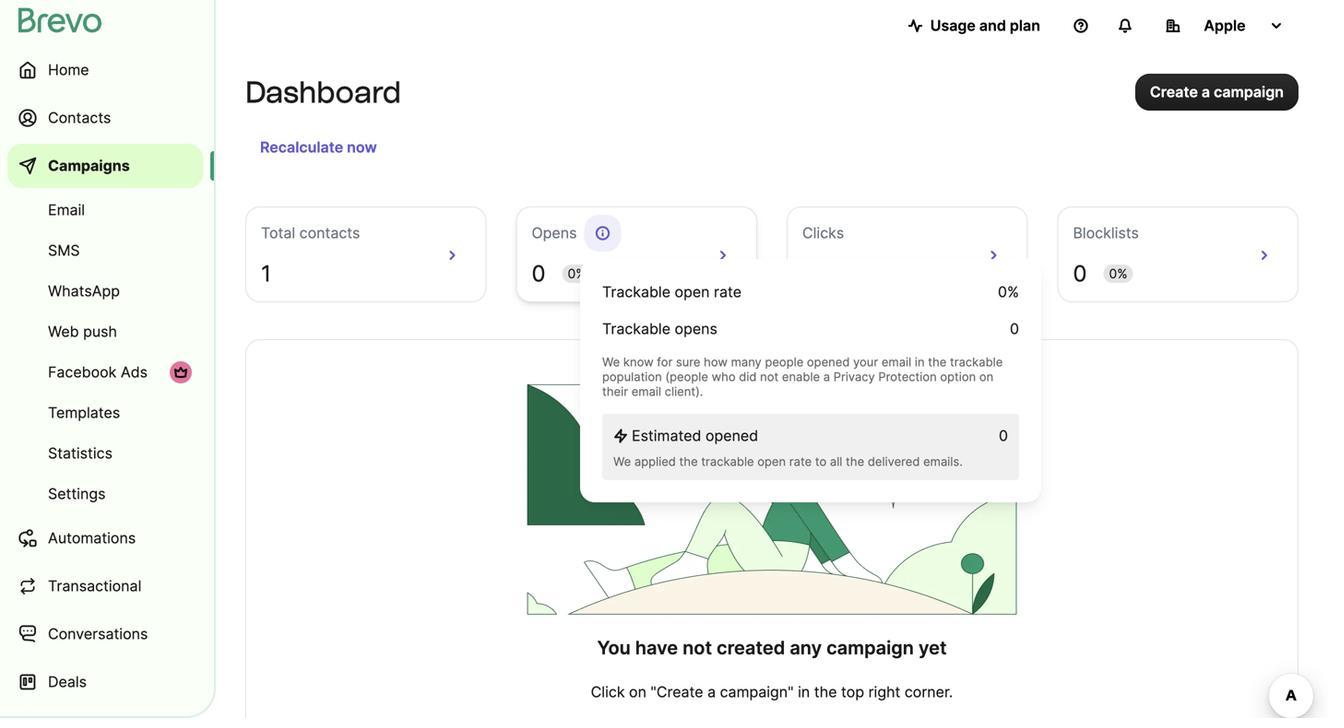 Task type: locate. For each thing, give the bounding box(es) containing it.
transactional link
[[7, 564, 203, 609]]

top
[[841, 683, 864, 701]]

in up protection
[[915, 355, 925, 369]]

1 vertical spatial opened
[[706, 427, 758, 445]]

1 horizontal spatial in
[[915, 355, 925, 369]]

sms link
[[7, 232, 203, 269]]

0 horizontal spatial campaign
[[827, 637, 914, 659]]

trackable
[[602, 283, 671, 301], [602, 320, 671, 338]]

0 vertical spatial trackable
[[602, 283, 671, 301]]

rate
[[714, 283, 742, 301], [789, 455, 812, 469]]

a right enable
[[823, 370, 830, 384]]

left___rvooi image
[[173, 365, 188, 380]]

2 trackable from the top
[[602, 320, 671, 338]]

(people
[[665, 370, 708, 384]]

click on "create a campaign" in the top right corner.
[[591, 683, 953, 701]]

in down 'any'
[[798, 683, 810, 701]]

trackable up the option
[[950, 355, 1003, 369]]

trackable up trackable opens
[[602, 283, 671, 301]]

whatsapp link
[[7, 273, 203, 310]]

a right create
[[1202, 83, 1210, 101]]

1 vertical spatial on
[[629, 683, 647, 701]]

we left applied
[[613, 455, 631, 469]]

facebook ads link
[[7, 354, 203, 391]]

whatsapp
[[48, 282, 120, 300]]

to
[[815, 455, 827, 469]]

campaign inside create a campaign button
[[1214, 83, 1284, 101]]

not down 'people'
[[760, 370, 779, 384]]

1 horizontal spatial opened
[[807, 355, 850, 369]]

0 vertical spatial we
[[602, 355, 620, 369]]

0 horizontal spatial email
[[632, 385, 661, 399]]

total
[[261, 224, 295, 242]]

0 vertical spatial trackable
[[950, 355, 1003, 369]]

0 horizontal spatial rate
[[714, 283, 742, 301]]

1 trackable from the top
[[602, 283, 671, 301]]

1 horizontal spatial a
[[823, 370, 830, 384]]

open
[[675, 283, 710, 301], [757, 455, 786, 469]]

0 horizontal spatial 0%
[[568, 266, 586, 282]]

we for we applied the trackable open rate to all the delivered emails.
[[613, 455, 631, 469]]

0
[[532, 260, 546, 287], [1073, 260, 1087, 287], [1010, 320, 1019, 338], [999, 427, 1008, 445]]

0 horizontal spatial on
[[629, 683, 647, 701]]

1 vertical spatial in
[[798, 683, 810, 701]]

on right the click on the left of page
[[629, 683, 647, 701]]

for
[[657, 355, 673, 369]]

estimated
[[632, 427, 701, 445]]

email up protection
[[882, 355, 911, 369]]

create a campaign
[[1150, 83, 1284, 101]]

the right all
[[846, 455, 864, 469]]

plan
[[1010, 17, 1040, 35]]

rate left to
[[789, 455, 812, 469]]

opened up privacy
[[807, 355, 850, 369]]

0%
[[568, 266, 586, 282], [1109, 266, 1128, 282], [998, 283, 1019, 301]]

apple
[[1204, 17, 1246, 35]]

1 horizontal spatial trackable
[[950, 355, 1003, 369]]

the inside we know for sure how many people opened your email in the trackable population (people who did not enable a privacy protection option on their email client).
[[928, 355, 947, 369]]

create
[[1150, 83, 1198, 101]]

trackable up "know"
[[602, 320, 671, 338]]

the up the option
[[928, 355, 947, 369]]

on
[[979, 370, 994, 384], [629, 683, 647, 701]]

0 horizontal spatial a
[[708, 683, 716, 701]]

1 horizontal spatial not
[[760, 370, 779, 384]]

any
[[790, 637, 822, 659]]

emails.
[[923, 455, 963, 469]]

0 vertical spatial opened
[[807, 355, 850, 369]]

on right the option
[[979, 370, 994, 384]]

we inside we know for sure how many people opened your email in the trackable population (people who did not enable a privacy protection option on their email client).
[[602, 355, 620, 369]]

not right have
[[683, 637, 712, 659]]

campaign up right
[[827, 637, 914, 659]]

a right "create
[[708, 683, 716, 701]]

campaigns
[[48, 157, 130, 175]]

the
[[928, 355, 947, 369], [679, 455, 698, 469], [846, 455, 864, 469], [814, 683, 837, 701]]

total contacts
[[261, 224, 360, 242]]

opened down who
[[706, 427, 758, 445]]

we for we know for sure how many people opened your email in the trackable population (people who did not enable a privacy protection option on their email client).
[[602, 355, 620, 369]]

0 horizontal spatial trackable
[[701, 455, 754, 469]]

campaign
[[1214, 83, 1284, 101], [827, 637, 914, 659]]

home link
[[7, 48, 203, 92]]

blocklists
[[1073, 224, 1139, 242]]

1 horizontal spatial email
[[882, 355, 911, 369]]

in
[[915, 355, 925, 369], [798, 683, 810, 701]]

enable
[[782, 370, 820, 384]]

we up population
[[602, 355, 620, 369]]

yet
[[919, 637, 947, 659]]

templates
[[48, 404, 120, 422]]

we applied the trackable open rate to all the delivered emails.
[[613, 455, 963, 469]]

2 horizontal spatial 0%
[[1109, 266, 1128, 282]]

2 horizontal spatial a
[[1202, 83, 1210, 101]]

1 vertical spatial a
[[823, 370, 830, 384]]

1 vertical spatial open
[[757, 455, 786, 469]]

0 vertical spatial in
[[915, 355, 925, 369]]

email
[[882, 355, 911, 369], [632, 385, 661, 399]]

1 vertical spatial campaign
[[827, 637, 914, 659]]

trackable
[[950, 355, 1003, 369], [701, 455, 754, 469]]

email down population
[[632, 385, 661, 399]]

clicks
[[802, 224, 844, 242]]

protection
[[878, 370, 937, 384]]

automations
[[48, 529, 136, 547]]

1 horizontal spatial on
[[979, 370, 994, 384]]

campaign down apple button
[[1214, 83, 1284, 101]]

the down estimated opened
[[679, 455, 698, 469]]

right
[[868, 683, 901, 701]]

0 horizontal spatial not
[[683, 637, 712, 659]]

open left to
[[757, 455, 786, 469]]

0 horizontal spatial in
[[798, 683, 810, 701]]

deals
[[48, 673, 87, 691]]

0 vertical spatial a
[[1202, 83, 1210, 101]]

1 vertical spatial email
[[632, 385, 661, 399]]

usage and plan
[[930, 17, 1040, 35]]

a inside create a campaign button
[[1202, 83, 1210, 101]]

statistics link
[[7, 435, 203, 472]]

0 horizontal spatial open
[[675, 283, 710, 301]]

0 vertical spatial not
[[760, 370, 779, 384]]

1
[[261, 260, 271, 287]]

open up opens
[[675, 283, 710, 301]]

did
[[739, 370, 757, 384]]

0 vertical spatial on
[[979, 370, 994, 384]]

trackable down estimated opened
[[701, 455, 754, 469]]

web push
[[48, 323, 117, 341]]

1 vertical spatial rate
[[789, 455, 812, 469]]

0 vertical spatial open
[[675, 283, 710, 301]]

sure
[[676, 355, 701, 369]]

conversations
[[48, 625, 148, 643]]

rate up opens
[[714, 283, 742, 301]]

1 horizontal spatial campaign
[[1214, 83, 1284, 101]]

contacts link
[[7, 96, 203, 140]]

1 vertical spatial we
[[613, 455, 631, 469]]

0 vertical spatial campaign
[[1214, 83, 1284, 101]]

many
[[731, 355, 762, 369]]

trackable inside we know for sure how many people opened your email in the trackable population (people who did not enable a privacy protection option on their email client).
[[950, 355, 1003, 369]]

recalculate now button
[[253, 133, 384, 162]]

dashboard
[[245, 74, 401, 110]]

1 vertical spatial trackable
[[602, 320, 671, 338]]

settings
[[48, 485, 106, 503]]

email link
[[7, 192, 203, 229]]



Task type: describe. For each thing, give the bounding box(es) containing it.
and
[[979, 17, 1006, 35]]

campaign"
[[720, 683, 794, 701]]

0 horizontal spatial opened
[[706, 427, 758, 445]]

"create
[[651, 683, 703, 701]]

push
[[83, 323, 117, 341]]

not inside we know for sure how many people opened your email in the trackable population (people who did not enable a privacy protection option on their email client).
[[760, 370, 779, 384]]

templates link
[[7, 395, 203, 432]]

automations link
[[7, 517, 203, 561]]

ads
[[121, 363, 148, 381]]

recalculate now
[[260, 138, 377, 156]]

on inside we know for sure how many people opened your email in the trackable population (people who did not enable a privacy protection option on their email client).
[[979, 370, 994, 384]]

0 vertical spatial email
[[882, 355, 911, 369]]

corner.
[[905, 683, 953, 701]]

campaigns link
[[7, 144, 203, 188]]

deals link
[[7, 660, 203, 705]]

facebook ads
[[48, 363, 148, 381]]

1 vertical spatial trackable
[[701, 455, 754, 469]]

have
[[635, 637, 678, 659]]

opened inside we know for sure how many people opened your email in the trackable population (people who did not enable a privacy protection option on their email client).
[[807, 355, 850, 369]]

created
[[717, 637, 785, 659]]

now
[[347, 138, 377, 156]]

opens
[[532, 224, 577, 242]]

create a campaign button
[[1135, 74, 1299, 111]]

trackable for trackable opens
[[602, 320, 671, 338]]

0 vertical spatial rate
[[714, 283, 742, 301]]

we know for sure how many people opened your email in the trackable population (people who did not enable a privacy protection option on their email client).
[[602, 355, 1003, 399]]

how
[[704, 355, 728, 369]]

a inside we know for sure how many people opened your email in the trackable population (people who did not enable a privacy protection option on their email client).
[[823, 370, 830, 384]]

contacts
[[48, 109, 111, 127]]

sms
[[48, 242, 80, 260]]

1 horizontal spatial open
[[757, 455, 786, 469]]

settings link
[[7, 476, 203, 513]]

trackable open rate
[[602, 283, 742, 301]]

2 vertical spatial a
[[708, 683, 716, 701]]

1 horizontal spatial rate
[[789, 455, 812, 469]]

estimated opened
[[632, 427, 758, 445]]

you have not created any campaign yet
[[597, 637, 947, 659]]

web push link
[[7, 314, 203, 350]]

who
[[712, 370, 736, 384]]

home
[[48, 61, 89, 79]]

1 horizontal spatial 0%
[[998, 283, 1019, 301]]

delivered
[[868, 455, 920, 469]]

contacts
[[299, 224, 360, 242]]

your
[[853, 355, 878, 369]]

apple button
[[1151, 7, 1299, 44]]

clicks button
[[787, 207, 1028, 303]]

population
[[602, 370, 662, 384]]

facebook
[[48, 363, 117, 381]]

their
[[602, 385, 628, 399]]

opens
[[675, 320, 717, 338]]

the left top
[[814, 683, 837, 701]]

1 vertical spatial not
[[683, 637, 712, 659]]

email
[[48, 201, 85, 219]]

trackable for trackable open rate
[[602, 283, 671, 301]]

privacy
[[834, 370, 875, 384]]

know
[[623, 355, 654, 369]]

client).
[[665, 385, 703, 399]]

people
[[765, 355, 804, 369]]

you
[[597, 637, 631, 659]]

statistics
[[48, 445, 112, 463]]

all
[[830, 455, 842, 469]]

option
[[940, 370, 976, 384]]

in inside we know for sure how many people opened your email in the trackable population (people who did not enable a privacy protection option on their email client).
[[915, 355, 925, 369]]

click
[[591, 683, 625, 701]]

usage and plan button
[[893, 7, 1055, 44]]

applied
[[634, 455, 676, 469]]

trackable opens
[[602, 320, 717, 338]]

conversations link
[[7, 612, 203, 657]]

recalculate
[[260, 138, 343, 156]]

transactional
[[48, 577, 141, 595]]

web
[[48, 323, 79, 341]]

usage
[[930, 17, 976, 35]]



Task type: vqa. For each thing, say whether or not it's contained in the screenshot.
the top the open
yes



